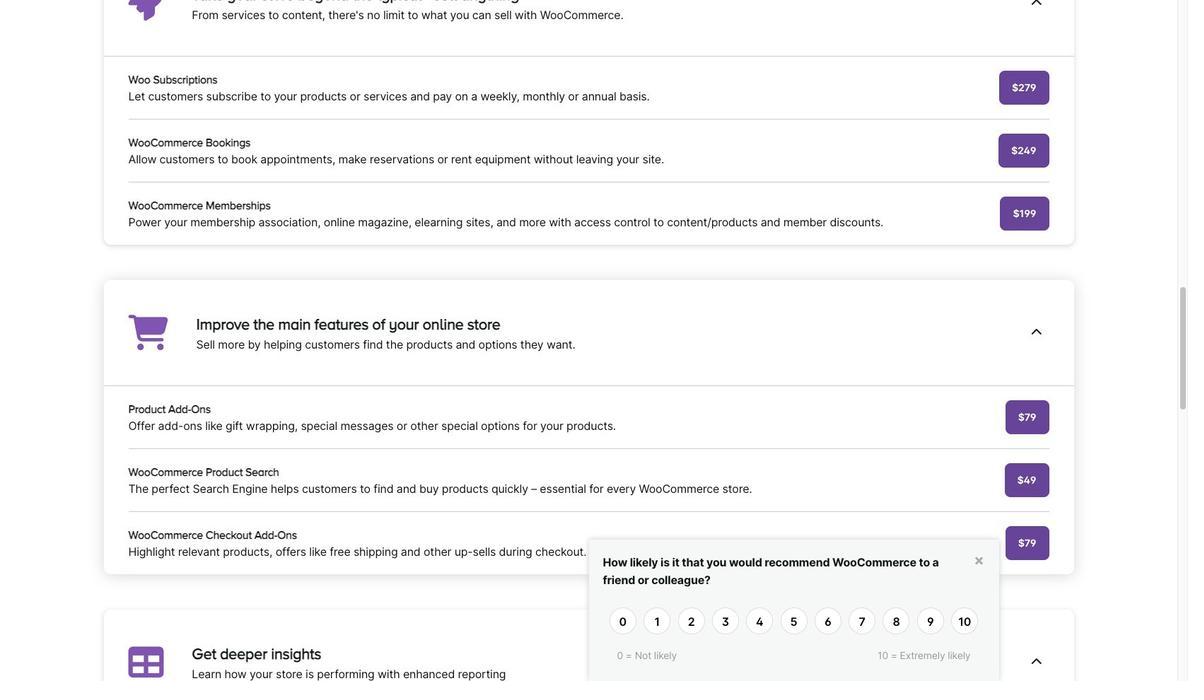 Task type: vqa. For each thing, say whether or not it's contained in the screenshot.
second chevron up image from the top
yes



Task type: locate. For each thing, give the bounding box(es) containing it.
0 vertical spatial chevron up image
[[1031, 0, 1042, 9]]

2 chevron up image from the top
[[1031, 657, 1042, 668]]

1 vertical spatial chevron up image
[[1031, 657, 1042, 668]]

chevron up image
[[1031, 327, 1042, 338]]

1 chevron up image from the top
[[1031, 0, 1042, 9]]

chevron up image
[[1031, 0, 1042, 9], [1031, 657, 1042, 668]]



